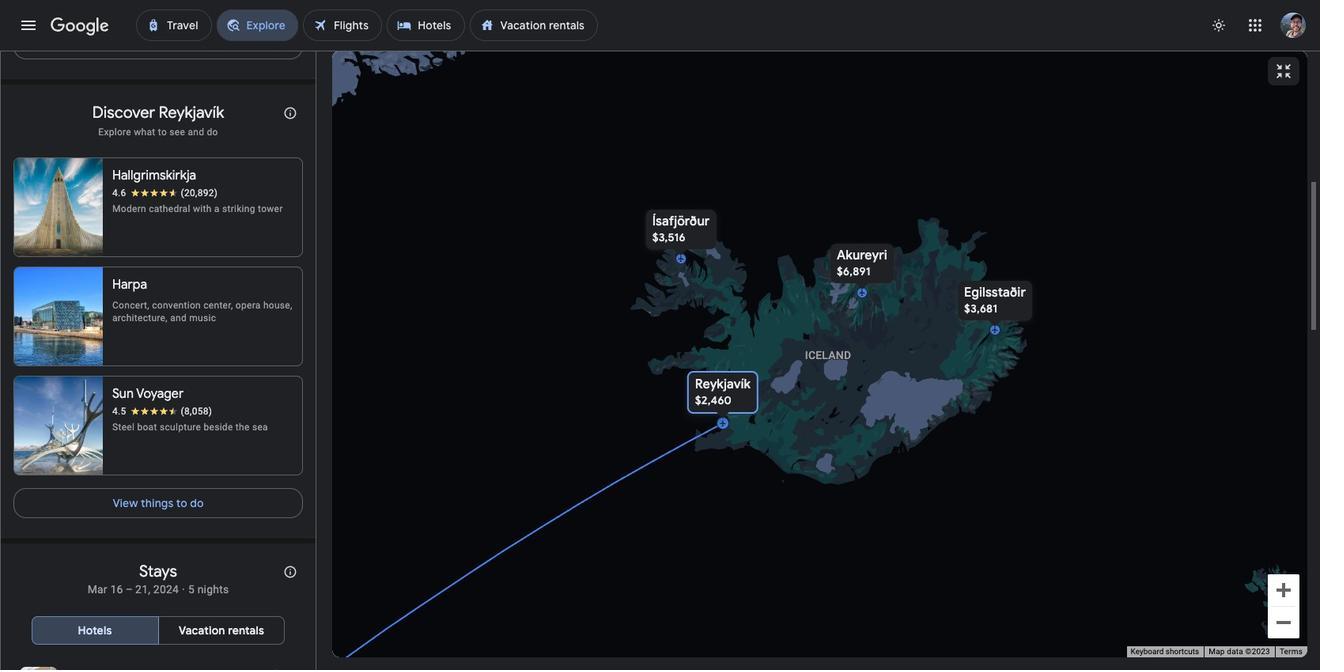 Task type: vqa. For each thing, say whether or not it's contained in the screenshot.
topmost About these results icon
yes



Task type: locate. For each thing, give the bounding box(es) containing it.
view left flights
[[128, 37, 153, 51]]

1 vertical spatial view
[[113, 496, 138, 510]]

(20,892)
[[181, 187, 218, 198]]

5
[[188, 583, 195, 595]]

data
[[1227, 647, 1244, 656]]

0 horizontal spatial and
[[170, 312, 187, 323]]

reykjavík
[[159, 103, 224, 122], [695, 376, 751, 392]]

1 vertical spatial and
[[170, 312, 187, 323]]

iceland
[[805, 349, 851, 361]]

2460 US dollars text field
[[695, 393, 732, 407]]

explore
[[98, 126, 131, 137]]

3516 US dollars text field
[[652, 230, 685, 244]]

striking
[[222, 203, 255, 214]]

concert,
[[112, 300, 150, 311]]

view for view flights
[[128, 37, 153, 51]]

1 vertical spatial to
[[176, 496, 187, 510]]

akureyri
[[837, 247, 887, 263]]

steel
[[112, 421, 135, 432]]

reykjavík up $2,460
[[695, 376, 751, 392]]

sun
[[112, 386, 134, 402]]

to left see
[[158, 126, 167, 137]]

keyboard shortcuts button
[[1131, 647, 1200, 658]]

terms link
[[1280, 647, 1303, 656]]

and
[[188, 126, 204, 137], [170, 312, 187, 323]]

usd button
[[212, 639, 277, 664]]

1 vertical spatial about these results image
[[271, 553, 309, 591]]

and down convention
[[170, 312, 187, 323]]

center,
[[204, 300, 233, 311]]

nights
[[198, 583, 229, 595]]

1 horizontal spatial to
[[176, 496, 187, 510]]

2024
[[153, 583, 179, 595]]

view left the 'things'
[[113, 496, 138, 510]]

do right the 'things'
[[190, 496, 204, 510]]

do right see
[[207, 126, 218, 137]]

1 horizontal spatial reykjavík
[[695, 376, 751, 392]]

house,
[[263, 300, 293, 311]]

0 vertical spatial view
[[128, 37, 153, 51]]

flights
[[156, 37, 189, 51]]

$6,891
[[837, 264, 870, 278]]

0 vertical spatial and
[[188, 126, 204, 137]]

terms
[[1280, 647, 1303, 656]]

stays
[[139, 561, 177, 581]]

do
[[207, 126, 218, 137], [190, 496, 204, 510]]

1 about these results image from the top
[[271, 94, 309, 132]]

reykjavík up see
[[159, 103, 224, 122]]

0 vertical spatial do
[[207, 126, 218, 137]]

to right the 'things'
[[176, 496, 187, 510]]

things
[[141, 496, 174, 510]]

4.6 out of 5 stars from 20,892 reviews image
[[112, 186, 218, 199]]

16 – 21,
[[110, 583, 150, 595]]

shortcuts
[[1166, 647, 1200, 656]]

discover
[[92, 103, 155, 122]]

0 horizontal spatial do
[[190, 496, 204, 510]]

1 vertical spatial reykjavík
[[695, 376, 751, 392]]

main menu image
[[19, 16, 38, 35]]

0 horizontal spatial reykjavík
[[159, 103, 224, 122]]

1 vertical spatial do
[[190, 496, 204, 510]]

0 horizontal spatial to
[[158, 126, 167, 137]]

discover reykjavík
[[92, 103, 224, 122]]

$3,681
[[964, 301, 998, 315]]

6891 US dollars text field
[[837, 264, 870, 278]]

©2023
[[1246, 647, 1271, 656]]

and right see
[[188, 126, 204, 137]]

map
[[1209, 647, 1225, 656]]

about these results image
[[271, 94, 309, 132], [271, 553, 309, 591]]

to
[[158, 126, 167, 137], [176, 496, 187, 510]]

3681 US dollars text field
[[964, 301, 998, 315]]

(united
[[109, 644, 148, 658]]

boat
[[137, 421, 157, 432]]

english (united states) button
[[39, 639, 200, 664]]

0 vertical spatial about these results image
[[271, 94, 309, 132]]

view things to do
[[113, 496, 204, 510]]

0 vertical spatial to
[[158, 126, 167, 137]]

music
[[189, 312, 216, 323]]

2 about these results image from the top
[[271, 553, 309, 591]]

view
[[128, 37, 153, 51], [113, 496, 138, 510]]

egilsstaðir $3,681
[[964, 284, 1026, 315]]

map data ©2023
[[1209, 647, 1271, 656]]

convention
[[152, 300, 201, 311]]

egilsstaðir
[[964, 284, 1026, 300]]

4.5
[[112, 406, 126, 417]]

english (united states)
[[69, 644, 187, 658]]

view flights
[[128, 37, 189, 51]]



Task type: describe. For each thing, give the bounding box(es) containing it.
see
[[170, 126, 185, 137]]

akureyri $6,891
[[837, 247, 887, 278]]

the
[[236, 421, 250, 432]]

keyboard shortcuts
[[1131, 647, 1200, 656]]

steel boat sculpture beside the sea
[[112, 421, 268, 432]]

mar 16 – 21, 2024
[[88, 583, 179, 595]]

hallgrimskirkja
[[112, 167, 196, 183]]

to for do
[[176, 496, 187, 510]]

modern
[[112, 203, 146, 214]]

what
[[134, 126, 155, 137]]

modern cathedral with a striking tower
[[112, 203, 283, 214]]

(8,058)
[[181, 406, 212, 417]]

sea
[[252, 421, 268, 432]]

1 horizontal spatial do
[[207, 126, 218, 137]]

keyboard
[[1131, 647, 1164, 656]]

cathedral
[[149, 203, 190, 214]]

ísafjörður $3,516
[[652, 213, 710, 244]]

view smaller map image
[[1275, 62, 1294, 81]]

beside
[[204, 421, 233, 432]]

tower
[[258, 203, 283, 214]]

map region
[[332, 51, 1308, 658]]

1 horizontal spatial and
[[188, 126, 204, 137]]

english
[[69, 644, 107, 658]]

states)
[[150, 644, 187, 658]]

and inside "harpa concert, convention center, opera house, architecture, and music"
[[170, 312, 187, 323]]

view for view things to do
[[113, 496, 138, 510]]

5 nights
[[188, 583, 229, 595]]

change appearance image
[[1200, 6, 1238, 44]]

4.5 out of 5 stars from 8,058 reviews image
[[112, 405, 212, 417]]

usd
[[243, 644, 265, 658]]

architecture,
[[112, 312, 168, 323]]

harpa concert, convention center, opera house, architecture, and music
[[112, 277, 293, 323]]

sculpture
[[160, 421, 201, 432]]

reykjavík $2,460
[[695, 376, 751, 407]]

mar
[[88, 583, 107, 595]]

loading results progress bar
[[0, 51, 1321, 54]]

$3,516
[[652, 230, 685, 244]]

to for see
[[158, 126, 167, 137]]

opera
[[236, 300, 261, 311]]

with
[[193, 203, 212, 214]]

about these results image for explore what to see and do
[[271, 94, 309, 132]]

0 vertical spatial reykjavík
[[159, 103, 224, 122]]

explore what to see and do
[[98, 126, 218, 137]]

$2,460
[[695, 393, 732, 407]]

sun voyager
[[112, 386, 184, 402]]

about these results image for mar 16 – 21, 2024
[[271, 553, 309, 591]]

accommodation type option group
[[32, 611, 285, 649]]

ísafjörður
[[652, 213, 710, 229]]

a
[[214, 203, 220, 214]]

harpa
[[112, 277, 147, 292]]

4.6
[[112, 187, 126, 198]]

voyager
[[136, 386, 184, 402]]



